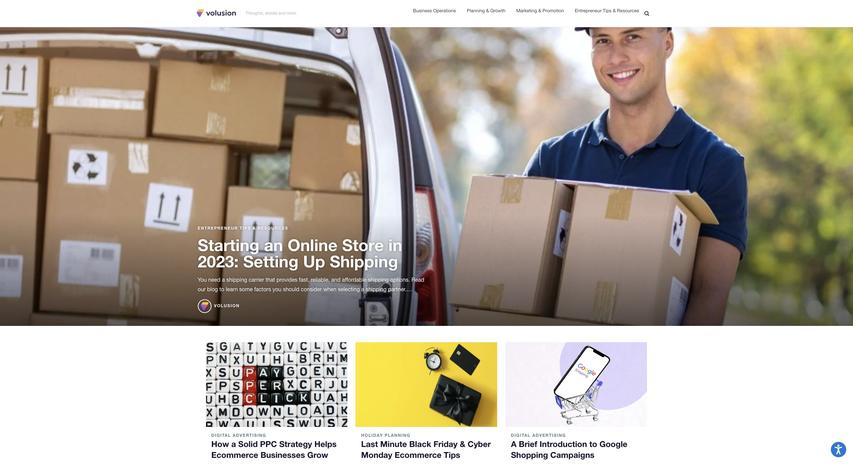 Task type: describe. For each thing, give the bounding box(es) containing it.
setting
[[243, 252, 299, 271]]

& left 'growth'
[[487, 8, 489, 13]]

strategy
[[280, 440, 312, 450]]

planning inside the holiday planning last minute black friday & cyber monday ecommerce tips
[[385, 434, 411, 439]]

minute
[[381, 440, 407, 450]]

read
[[412, 277, 425, 283]]

solid
[[238, 440, 258, 450]]

planning & growth
[[467, 8, 506, 13]]

growth
[[491, 8, 506, 13]]

thoughts, stories and more.
[[246, 11, 297, 16]]

business operations
[[413, 8, 456, 13]]

resources inside starting an online store in 2023: setting up shipping main content
[[258, 226, 289, 231]]

options.
[[391, 277, 410, 283]]

volusion link
[[198, 300, 240, 313]]

0 vertical spatial and
[[279, 11, 286, 16]]

search image
[[645, 10, 650, 16]]

campaigns
[[551, 451, 595, 461]]

you
[[273, 287, 282, 293]]

online
[[288, 235, 338, 255]]

starting
[[198, 235, 260, 255]]

last minute black friday & cyber monday ecommerce tips image
[[356, 343, 498, 428]]

digital advertising a brief introduction to google shopping campaigns
[[511, 434, 628, 461]]

starting an online store in 2023: setting up shipping
[[198, 235, 403, 271]]

shipping left options.
[[368, 277, 389, 283]]

fast,
[[299, 277, 310, 283]]

google
[[600, 440, 628, 450]]

digital for how
[[212, 434, 231, 439]]

factors
[[254, 287, 271, 293]]

a
[[511, 440, 517, 450]]

open accessibe: accessibility options, statement and help image
[[836, 445, 843, 455]]

more.
[[287, 11, 297, 16]]

to inside you need a shipping carrier that provides fast, reliable, and affordable shipping options. read our blog to learn some factors you should consider when selecting a shipping partner.…
[[220, 287, 224, 293]]

consider
[[301, 287, 322, 293]]

ecommerce inside the holiday planning last minute black friday & cyber monday ecommerce tips
[[395, 451, 442, 461]]

shipping
[[330, 252, 398, 271]]

holiday
[[361, 434, 383, 439]]

you need a shipping carrier that provides fast, reliable, and affordable shipping options. read our blog to learn some factors you should consider when selecting a shipping partner.…
[[198, 277, 425, 293]]

0 horizontal spatial a
[[222, 277, 225, 283]]

shipping down affordable
[[366, 287, 387, 293]]

advertising for solid
[[233, 434, 267, 439]]

when
[[324, 287, 337, 293]]

marketing & promotion link
[[517, 7, 564, 15]]

planning & growth link
[[467, 7, 506, 15]]

advertising for introduction
[[533, 434, 566, 439]]

volusion
[[214, 304, 240, 309]]

entrepreneur inside entrepreneur tips & resources link
[[575, 8, 602, 13]]

last
[[361, 440, 378, 450]]

tips inside the holiday planning last minute black friday & cyber monday ecommerce tips
[[444, 451, 461, 461]]

need
[[208, 277, 221, 283]]

in
[[389, 235, 403, 255]]

a inside digital advertising how a solid ppc strategy helps ecommerce businesses grow
[[231, 440, 236, 450]]

operations
[[434, 8, 456, 13]]

stories
[[265, 11, 278, 16]]

grow
[[308, 451, 328, 461]]



Task type: locate. For each thing, give the bounding box(es) containing it.
marketing
[[517, 8, 538, 13]]

2 ecommerce from the left
[[395, 451, 442, 461]]

resources up an at the bottom left of the page
[[258, 226, 289, 231]]

& up starting
[[253, 226, 256, 231]]

learn
[[226, 287, 238, 293]]

2 vertical spatial a
[[231, 440, 236, 450]]

&
[[487, 8, 489, 13], [539, 8, 542, 13], [613, 8, 616, 13], [253, 226, 256, 231], [460, 440, 466, 450]]

0 vertical spatial a
[[222, 277, 225, 283]]

digital up the "a"
[[511, 434, 531, 439]]

advertising inside digital advertising how a solid ppc strategy helps ecommerce businesses grow
[[233, 434, 267, 439]]

business operations link
[[413, 7, 456, 15]]

1 advertising from the left
[[233, 434, 267, 439]]

that
[[266, 277, 275, 283]]

0 vertical spatial resources
[[618, 8, 640, 13]]

black
[[410, 440, 432, 450]]

digital for a
[[511, 434, 531, 439]]

entrepreneur tips & resources inside starting an online store in 2023: setting up shipping main content
[[198, 226, 289, 231]]

1 vertical spatial and
[[332, 277, 341, 283]]

blog
[[207, 287, 218, 293]]

0 vertical spatial entrepreneur
[[575, 8, 602, 13]]

advertising up introduction
[[533, 434, 566, 439]]

1 digital from the left
[[212, 434, 231, 439]]

ecommerce inside digital advertising how a solid ppc strategy helps ecommerce businesses grow
[[212, 451, 258, 461]]

1 horizontal spatial and
[[332, 277, 341, 283]]

to
[[220, 287, 224, 293], [590, 440, 598, 450]]

a
[[222, 277, 225, 283], [362, 287, 365, 293], [231, 440, 236, 450]]

& right marketing
[[539, 8, 542, 13]]

1 horizontal spatial resources
[[618, 8, 640, 13]]

1 horizontal spatial to
[[590, 440, 598, 450]]

1 horizontal spatial tips
[[444, 451, 461, 461]]

and inside you need a shipping carrier that provides fast, reliable, and affordable shipping options. read our blog to learn some factors you should consider when selecting a shipping partner.…
[[332, 277, 341, 283]]

cyber
[[468, 440, 491, 450]]

promotion
[[543, 8, 564, 13]]

selecting
[[338, 287, 360, 293]]

1 horizontal spatial advertising
[[533, 434, 566, 439]]

1 horizontal spatial planning
[[467, 8, 485, 13]]

1 horizontal spatial ecommerce
[[395, 451, 442, 461]]

to inside the digital advertising a brief introduction to google shopping campaigns
[[590, 440, 598, 450]]

digital
[[212, 434, 231, 439], [511, 434, 531, 439]]

starting an online store in 2023: setting up shipping main content
[[0, 26, 854, 465]]

affordable
[[342, 277, 367, 283]]

friday
[[434, 440, 458, 450]]

0 vertical spatial to
[[220, 287, 224, 293]]

an
[[264, 235, 283, 255]]

advertising inside the digital advertising a brief introduction to google shopping campaigns
[[533, 434, 566, 439]]

some
[[239, 287, 253, 293]]

1 vertical spatial entrepreneur
[[198, 226, 238, 231]]

advertising up solid
[[233, 434, 267, 439]]

digital advertising how a solid ppc strategy helps ecommerce businesses grow
[[212, 434, 337, 461]]

store
[[342, 235, 384, 255]]

ppc
[[260, 440, 277, 450]]

1 vertical spatial a
[[362, 287, 365, 293]]

digital inside digital advertising how a solid ppc strategy helps ecommerce businesses grow
[[212, 434, 231, 439]]

1 horizontal spatial digital
[[511, 434, 531, 439]]

1 vertical spatial entrepreneur tips & resources
[[198, 226, 289, 231]]

and left 'more.'
[[279, 11, 286, 16]]

& left 'search' image
[[613, 8, 616, 13]]

and
[[279, 11, 286, 16], [332, 277, 341, 283]]

a right the need
[[222, 277, 225, 283]]

1 ecommerce from the left
[[212, 451, 258, 461]]

ecommerce
[[212, 451, 258, 461], [395, 451, 442, 461]]

thoughts,
[[246, 11, 264, 16]]

0 horizontal spatial planning
[[385, 434, 411, 439]]

0 horizontal spatial digital
[[212, 434, 231, 439]]

shipping up learn
[[227, 277, 247, 283]]

business
[[413, 8, 432, 13]]

2 digital from the left
[[511, 434, 531, 439]]

0 vertical spatial tips
[[603, 8, 612, 13]]

partner.…
[[388, 287, 412, 293]]

tips
[[603, 8, 612, 13], [240, 226, 251, 231], [444, 451, 461, 461]]

resources left 'search' image
[[618, 8, 640, 13]]

monday
[[361, 451, 393, 461]]

ecommerce down solid
[[212, 451, 258, 461]]

shopping
[[511, 451, 549, 461]]

1 vertical spatial to
[[590, 440, 598, 450]]

0 horizontal spatial and
[[279, 11, 286, 16]]

2023:
[[198, 252, 239, 271]]

0 horizontal spatial ecommerce
[[212, 451, 258, 461]]

0 horizontal spatial entrepreneur tips & resources
[[198, 226, 289, 231]]

1 vertical spatial tips
[[240, 226, 251, 231]]

0 vertical spatial entrepreneur tips & resources
[[575, 8, 640, 13]]

how
[[212, 440, 229, 450]]

0 horizontal spatial resources
[[258, 226, 289, 231]]

and up "when"
[[332, 277, 341, 283]]

entrepreneur tips & resources link
[[575, 7, 640, 15]]

planning left 'growth'
[[467, 8, 485, 13]]

entrepreneur
[[575, 8, 602, 13], [198, 226, 238, 231]]

holiday planning last minute black friday & cyber monday ecommerce tips
[[361, 434, 491, 461]]

planning
[[467, 8, 485, 13], [385, 434, 411, 439]]

1 horizontal spatial a
[[231, 440, 236, 450]]

should
[[283, 287, 300, 293]]

shipping
[[227, 277, 247, 283], [368, 277, 389, 283], [366, 287, 387, 293]]

2 horizontal spatial a
[[362, 287, 365, 293]]

0 horizontal spatial advertising
[[233, 434, 267, 439]]

our
[[198, 287, 206, 293]]

helps
[[315, 440, 337, 450]]

brief
[[519, 440, 538, 450]]

businesses
[[261, 451, 305, 461]]

to right blog
[[220, 287, 224, 293]]

1 horizontal spatial entrepreneur tips & resources
[[575, 8, 640, 13]]

planning up minute
[[385, 434, 411, 439]]

a down affordable
[[362, 287, 365, 293]]

entrepreneur inside starting an online store in 2023: setting up shipping main content
[[198, 226, 238, 231]]

digital inside the digital advertising a brief introduction to google shopping campaigns
[[511, 434, 531, 439]]

provides
[[277, 277, 298, 283]]

up
[[303, 252, 325, 271]]

resources inside entrepreneur tips & resources link
[[618, 8, 640, 13]]

0 horizontal spatial entrepreneur
[[198, 226, 238, 231]]

advertising
[[233, 434, 267, 439], [533, 434, 566, 439]]

marketing & promotion
[[517, 8, 564, 13]]

how a solid ppc strategy helps ecommerce businesses grow image
[[206, 343, 348, 428]]

2 horizontal spatial tips
[[603, 8, 612, 13]]

introduction
[[540, 440, 588, 450]]

0 vertical spatial planning
[[467, 8, 485, 13]]

reliable,
[[311, 277, 330, 283]]

you
[[198, 277, 207, 283]]

ecommerce down black on the bottom of the page
[[395, 451, 442, 461]]

2 vertical spatial tips
[[444, 451, 461, 461]]

0 horizontal spatial to
[[220, 287, 224, 293]]

& inside the holiday planning last minute black friday & cyber monday ecommerce tips
[[460, 440, 466, 450]]

2 advertising from the left
[[533, 434, 566, 439]]

a brief introduction to google shopping campaigns image
[[506, 343, 648, 428]]

0 horizontal spatial tips
[[240, 226, 251, 231]]

carrier
[[249, 277, 264, 283]]

resources
[[618, 8, 640, 13], [258, 226, 289, 231]]

& left the cyber
[[460, 440, 466, 450]]

to left google
[[590, 440, 598, 450]]

digital up how
[[212, 434, 231, 439]]

1 horizontal spatial entrepreneur
[[575, 8, 602, 13]]

1 vertical spatial resources
[[258, 226, 289, 231]]

a right how
[[231, 440, 236, 450]]

entrepreneur tips & resources
[[575, 8, 640, 13], [198, 226, 289, 231]]

1 vertical spatial planning
[[385, 434, 411, 439]]



Task type: vqa. For each thing, say whether or not it's contained in the screenshot.
2nd customers from left
no



